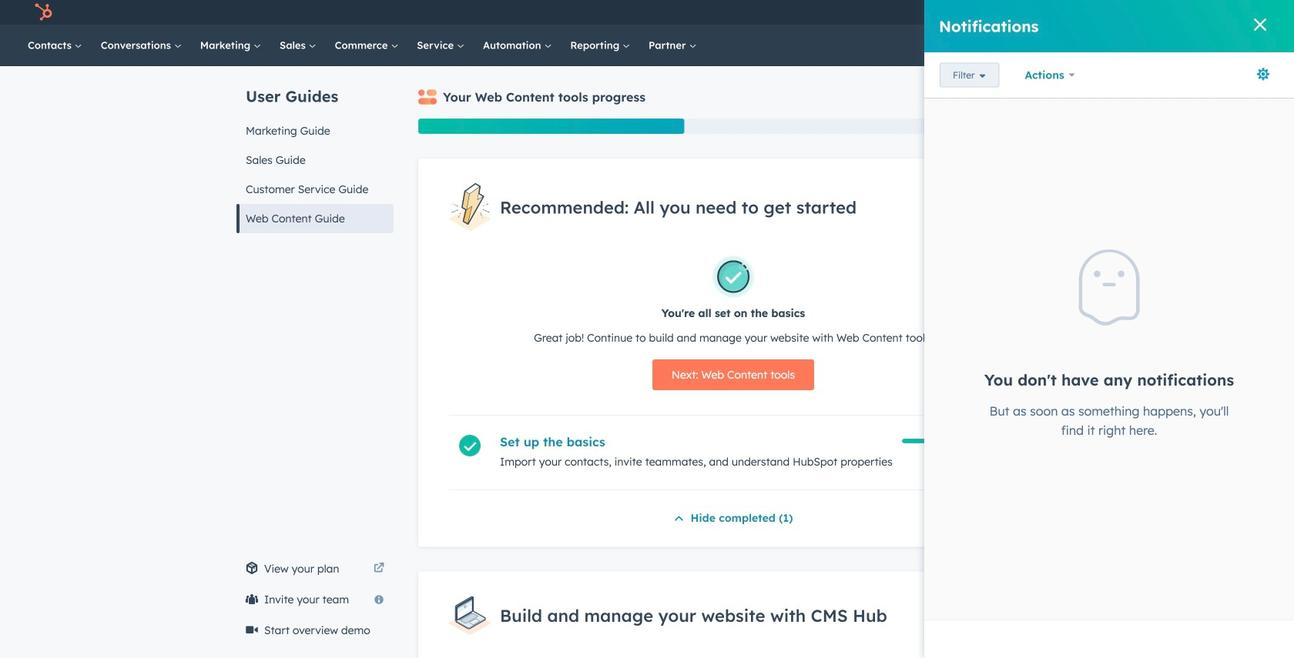 Task type: describe. For each thing, give the bounding box(es) containing it.
marketplaces image
[[1100, 7, 1114, 21]]

user guides element
[[236, 66, 394, 233]]

link opens in a new window image
[[374, 560, 384, 578]]

Search HubSpot search field
[[1078, 32, 1240, 59]]

link opens in a new window image
[[374, 564, 384, 575]]

gary orlando image
[[1216, 5, 1230, 19]]



Task type: vqa. For each thing, say whether or not it's contained in the screenshot.
Extension.
no



Task type: locate. For each thing, give the bounding box(es) containing it.
progress bar
[[418, 119, 684, 134]]

menu
[[986, 0, 1276, 25]]

[object object] complete progress bar
[[902, 439, 988, 444]]



